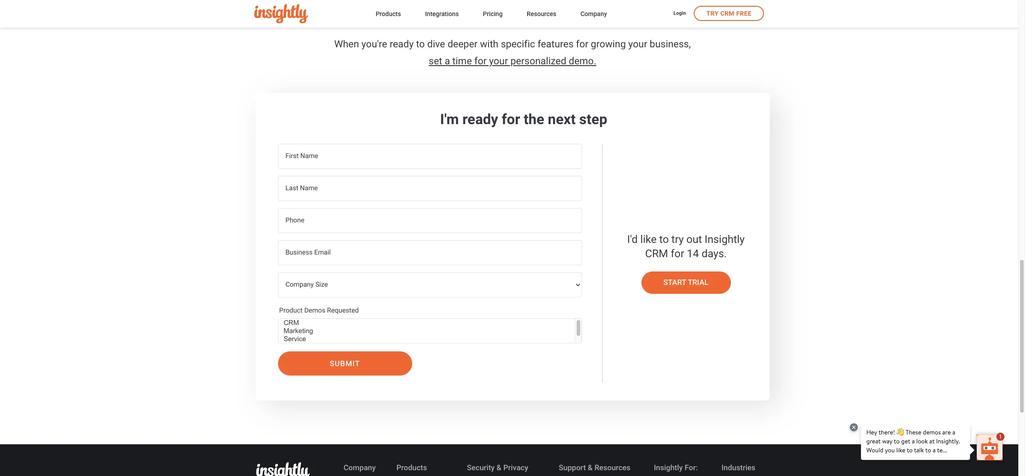 Task type: vqa. For each thing, say whether or not it's contained in the screenshot.
Insightly Logo
yes



Task type: describe. For each thing, give the bounding box(es) containing it.
0 horizontal spatial to
[[416, 38, 425, 50]]

for inside "i'd like to try out insightly crm for 14 days."
[[671, 248, 684, 260]]

demos
[[304, 307, 325, 315]]

specific
[[501, 38, 535, 50]]

integrations link
[[425, 8, 459, 20]]

0 vertical spatial company
[[581, 10, 607, 17]]

0 vertical spatial insightly logo link
[[254, 4, 361, 24]]

product
[[279, 307, 303, 315]]

i'd
[[627, 234, 638, 246]]

when you're ready to dive deeper with specific features for growing your business,
[[334, 38, 691, 50]]

for left the
[[502, 111, 520, 128]]

a
[[445, 55, 450, 67]]

1 vertical spatial your
[[489, 55, 508, 67]]

you're
[[362, 38, 387, 50]]

features
[[538, 38, 574, 50]]

insightly inside "i'd like to try out insightly crm for 14 days."
[[705, 234, 745, 246]]

products link
[[376, 8, 401, 20]]

1 horizontal spatial resources
[[595, 464, 631, 473]]

to inside "i'd like to try out insightly crm for 14 days."
[[659, 234, 669, 246]]

the
[[524, 111, 544, 128]]

1 horizontal spatial ready
[[463, 111, 498, 128]]

0 vertical spatial your
[[628, 38, 647, 50]]

& for security
[[497, 464, 502, 473]]

try
[[672, 234, 684, 246]]

trial
[[688, 278, 709, 287]]

& for support
[[588, 464, 593, 473]]

resources link
[[527, 8, 556, 20]]

security & privacy
[[467, 464, 528, 473]]

industries link
[[721, 463, 756, 473]]

demo.
[[569, 55, 596, 67]]

dive
[[427, 38, 445, 50]]

login
[[674, 10, 686, 16]]

0 horizontal spatial company
[[344, 464, 376, 473]]



Task type: locate. For each thing, give the bounding box(es) containing it.
with
[[480, 38, 499, 50]]

pricing link
[[483, 8, 503, 20]]

set a time for your personalized demo.
[[429, 55, 596, 67]]

insightly logo image
[[254, 4, 308, 24], [256, 463, 310, 477]]

insightly
[[705, 234, 745, 246], [654, 464, 683, 473]]

start
[[664, 278, 686, 287]]

company link
[[581, 8, 607, 20]]

time
[[453, 55, 472, 67]]

try crm free button
[[694, 6, 764, 21]]

support & resources
[[559, 464, 631, 473]]

1 vertical spatial to
[[659, 234, 669, 246]]

1 horizontal spatial to
[[659, 234, 669, 246]]

try crm free link
[[694, 6, 764, 21]]

2 & from the left
[[588, 464, 593, 473]]

0 horizontal spatial your
[[489, 55, 508, 67]]

your down with
[[489, 55, 508, 67]]

to left dive
[[416, 38, 425, 50]]

insightly logo link
[[254, 4, 361, 24], [256, 463, 310, 477]]

0 vertical spatial ready
[[390, 38, 414, 50]]

product demos requested
[[279, 307, 359, 315]]

0 vertical spatial resources
[[527, 10, 556, 17]]

integrations
[[425, 10, 459, 17]]

1 horizontal spatial company
[[581, 10, 607, 17]]

for
[[576, 38, 588, 50], [474, 55, 487, 67], [502, 111, 520, 128], [671, 248, 684, 260]]

out
[[687, 234, 702, 246]]

1 vertical spatial crm
[[645, 248, 668, 260]]

set
[[429, 55, 442, 67]]

free
[[736, 10, 752, 17]]

your
[[628, 38, 647, 50], [489, 55, 508, 67]]

support
[[559, 464, 586, 473]]

ready right you're
[[390, 38, 414, 50]]

for down try
[[671, 248, 684, 260]]

for:
[[685, 464, 698, 473]]

0 horizontal spatial resources
[[527, 10, 556, 17]]

1 vertical spatial insightly
[[654, 464, 683, 473]]

personalized
[[511, 55, 566, 67]]

insightly for:
[[654, 464, 698, 473]]

0 horizontal spatial insightly
[[654, 464, 683, 473]]

0 horizontal spatial crm
[[645, 248, 668, 260]]

products
[[376, 10, 401, 17], [396, 464, 427, 473]]

industries
[[722, 464, 756, 473]]

for up demo.
[[576, 38, 588, 50]]

& right support
[[588, 464, 593, 473]]

ready
[[390, 38, 414, 50], [463, 111, 498, 128]]

0 horizontal spatial ready
[[390, 38, 414, 50]]

crm right try
[[720, 10, 735, 17]]

ready right i'm in the left top of the page
[[463, 111, 498, 128]]

insightly left "for:"
[[654, 464, 683, 473]]

like
[[641, 234, 657, 246]]

None submit
[[278, 352, 412, 376]]

14
[[687, 248, 699, 260]]

start trial link
[[641, 272, 731, 294]]

business,
[[650, 38, 691, 50]]

1 horizontal spatial &
[[588, 464, 593, 473]]

step
[[579, 111, 607, 128]]

1 & from the left
[[497, 464, 502, 473]]

1 vertical spatial resources
[[595, 464, 631, 473]]

next
[[548, 111, 576, 128]]

to
[[416, 38, 425, 50], [659, 234, 669, 246]]

0 vertical spatial insightly logo image
[[254, 4, 308, 24]]

crm inside "i'd like to try out insightly crm for 14 days."
[[645, 248, 668, 260]]

0 vertical spatial crm
[[720, 10, 735, 17]]

pricing
[[483, 10, 503, 17]]

& left privacy
[[497, 464, 502, 473]]

resources up features
[[527, 10, 556, 17]]

None text field
[[278, 176, 582, 201], [278, 208, 582, 233], [278, 176, 582, 201], [278, 208, 582, 233]]

None text field
[[278, 144, 582, 169], [278, 240, 582, 265], [278, 144, 582, 169], [278, 240, 582, 265]]

i'm
[[440, 111, 459, 128]]

0 vertical spatial products
[[376, 10, 401, 17]]

crm down like
[[645, 248, 668, 260]]

company
[[581, 10, 607, 17], [344, 464, 376, 473]]

insightly up days.
[[705, 234, 745, 246]]

to left try
[[659, 234, 669, 246]]

crm inside button
[[720, 10, 735, 17]]

set a time for your personalized demo. link
[[429, 55, 596, 67]]

i'm ready for the next step
[[440, 111, 607, 128]]

&
[[497, 464, 502, 473], [588, 464, 593, 473]]

resources
[[527, 10, 556, 17], [595, 464, 631, 473]]

1 vertical spatial company
[[344, 464, 376, 473]]

privacy
[[503, 464, 528, 473]]

when
[[334, 38, 359, 50]]

0 horizontal spatial &
[[497, 464, 502, 473]]

1 horizontal spatial your
[[628, 38, 647, 50]]

for right time
[[474, 55, 487, 67]]

resources right support
[[595, 464, 631, 473]]

1 vertical spatial products
[[396, 464, 427, 473]]

1 vertical spatial ready
[[463, 111, 498, 128]]

deeper
[[448, 38, 478, 50]]

i'd like to try out insightly crm for 14 days.
[[627, 234, 745, 260]]

try crm free
[[707, 10, 752, 17]]

try
[[707, 10, 719, 17]]

1 horizontal spatial crm
[[720, 10, 735, 17]]

security
[[467, 464, 495, 473]]

0 vertical spatial insightly
[[705, 234, 745, 246]]

1 horizontal spatial insightly
[[705, 234, 745, 246]]

login link
[[674, 10, 686, 18]]

0 vertical spatial to
[[416, 38, 425, 50]]

your right growing
[[628, 38, 647, 50]]

requested
[[327, 307, 359, 315]]

days.
[[702, 248, 727, 260]]

crm
[[720, 10, 735, 17], [645, 248, 668, 260]]

growing
[[591, 38, 626, 50]]

1 vertical spatial insightly logo link
[[256, 463, 310, 477]]

start trial
[[664, 278, 709, 287]]

1 vertical spatial insightly logo image
[[256, 463, 310, 477]]



